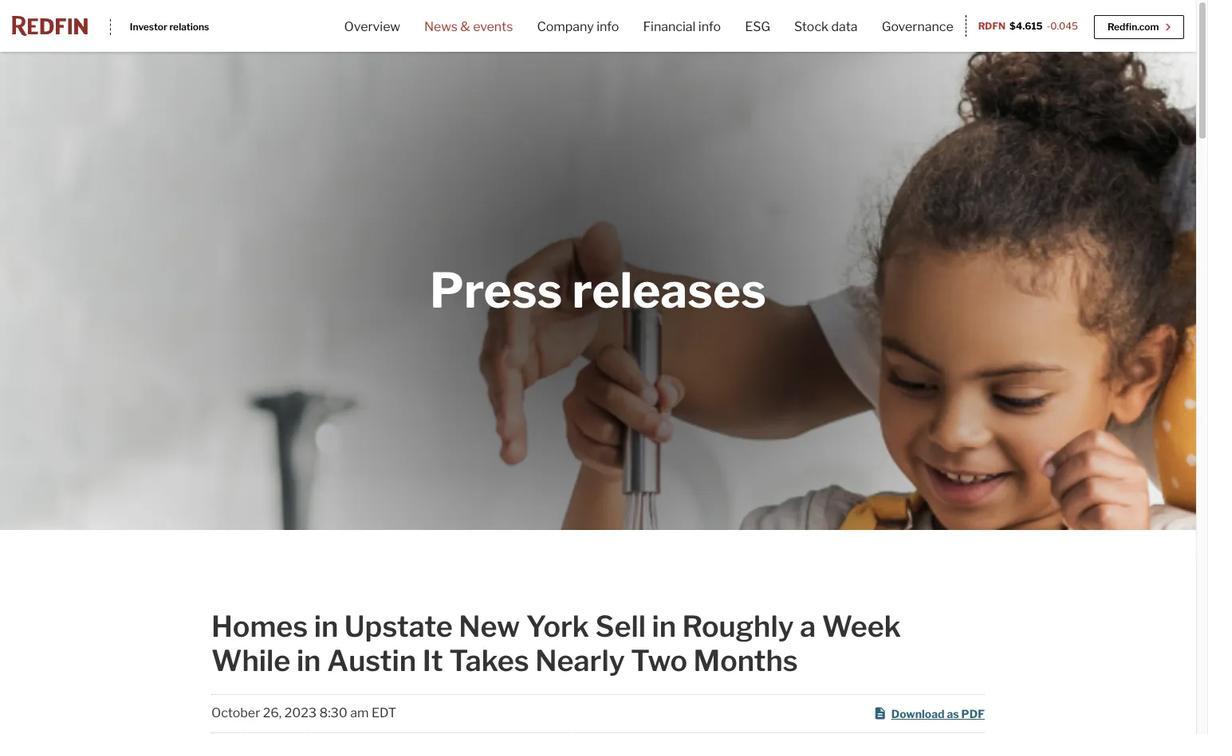 Task type: describe. For each thing, give the bounding box(es) containing it.
download as pdf link
[[873, 705, 985, 724]]

press
[[430, 262, 562, 320]]

months
[[693, 644, 798, 679]]

as
[[947, 707, 959, 721]]

pdf
[[961, 707, 985, 721]]

data
[[831, 19, 858, 34]]

company info
[[537, 19, 619, 34]]

roughly
[[682, 609, 794, 644]]

takes
[[449, 644, 529, 679]]

austin
[[327, 644, 416, 679]]

overview
[[344, 19, 400, 34]]

financial info
[[643, 19, 721, 34]]

while
[[211, 644, 291, 679]]

redfin corporation image
[[12, 16, 88, 36]]

news & events
[[424, 19, 513, 34]]

0.045
[[1050, 20, 1078, 32]]

am
[[350, 706, 369, 721]]

events
[[473, 19, 513, 34]]

company
[[537, 19, 594, 34]]

info for financial info
[[698, 19, 721, 34]]

download as pdf
[[891, 707, 985, 721]]

week
[[822, 609, 901, 644]]

rdfn
[[978, 20, 1006, 32]]

financial
[[643, 19, 696, 34]]

new
[[459, 609, 520, 644]]

$
[[1010, 20, 1016, 32]]

october
[[211, 706, 260, 721]]

nearly
[[535, 644, 625, 679]]

pdf image
[[873, 707, 891, 721]]

rdfn $ 4.615 -0.045
[[978, 20, 1078, 32]]

2023
[[284, 706, 317, 721]]

overview link
[[332, 17, 412, 52]]

info for company info
[[597, 19, 619, 34]]



Task type: locate. For each thing, give the bounding box(es) containing it.
two
[[631, 644, 687, 679]]

news & events link
[[412, 17, 525, 52]]

stock data
[[794, 19, 858, 34]]

1 horizontal spatial info
[[698, 19, 721, 34]]

a
[[800, 609, 816, 644]]

governance link
[[870, 17, 965, 52]]

&
[[460, 19, 470, 34]]

info right financial
[[698, 19, 721, 34]]

governance
[[882, 19, 953, 34]]

stock data link
[[782, 17, 870, 52]]

company info link
[[525, 17, 631, 52]]

it
[[422, 644, 443, 679]]

-
[[1047, 20, 1050, 32]]

upstate
[[344, 609, 453, 644]]

in right the homes on the bottom
[[314, 609, 338, 644]]

releases
[[572, 262, 766, 320]]

investor
[[130, 20, 167, 32]]

investor relations
[[130, 20, 209, 32]]

relations
[[169, 20, 209, 32]]

press releases
[[430, 262, 766, 320]]

financial info link
[[631, 17, 733, 52]]

esg
[[745, 19, 770, 34]]

info right company
[[597, 19, 619, 34]]

stock
[[794, 19, 829, 34]]

investor relations link
[[110, 19, 209, 35]]

york
[[526, 609, 589, 644]]

download
[[891, 707, 945, 721]]

homes
[[211, 609, 308, 644]]

news
[[424, 19, 458, 34]]

4.615
[[1016, 20, 1043, 32]]

8:30
[[319, 706, 348, 721]]

1 info from the left
[[597, 19, 619, 34]]

info
[[597, 19, 619, 34], [698, 19, 721, 34]]

2 info from the left
[[698, 19, 721, 34]]

esg link
[[733, 17, 782, 52]]

redfin.com
[[1107, 21, 1161, 33]]

redfin.com link
[[1094, 15, 1184, 39]]

in up october 26, 2023 8:30 am edt at the bottom left
[[297, 644, 321, 679]]

in
[[314, 609, 338, 644], [652, 609, 676, 644], [297, 644, 321, 679]]

homes in upstate new york sell in roughly a week while in austin it takes nearly two months
[[211, 609, 901, 679]]

edt
[[372, 706, 396, 721]]

sell
[[595, 609, 646, 644]]

26,
[[263, 706, 282, 721]]

in right sell
[[652, 609, 676, 644]]

october 26, 2023 8:30 am edt
[[211, 706, 396, 721]]

0 horizontal spatial info
[[597, 19, 619, 34]]



Task type: vqa. For each thing, say whether or not it's contained in the screenshot.
REDFIN CORPORATION NASDAQ GLOBAL SELECT : RDFN
no



